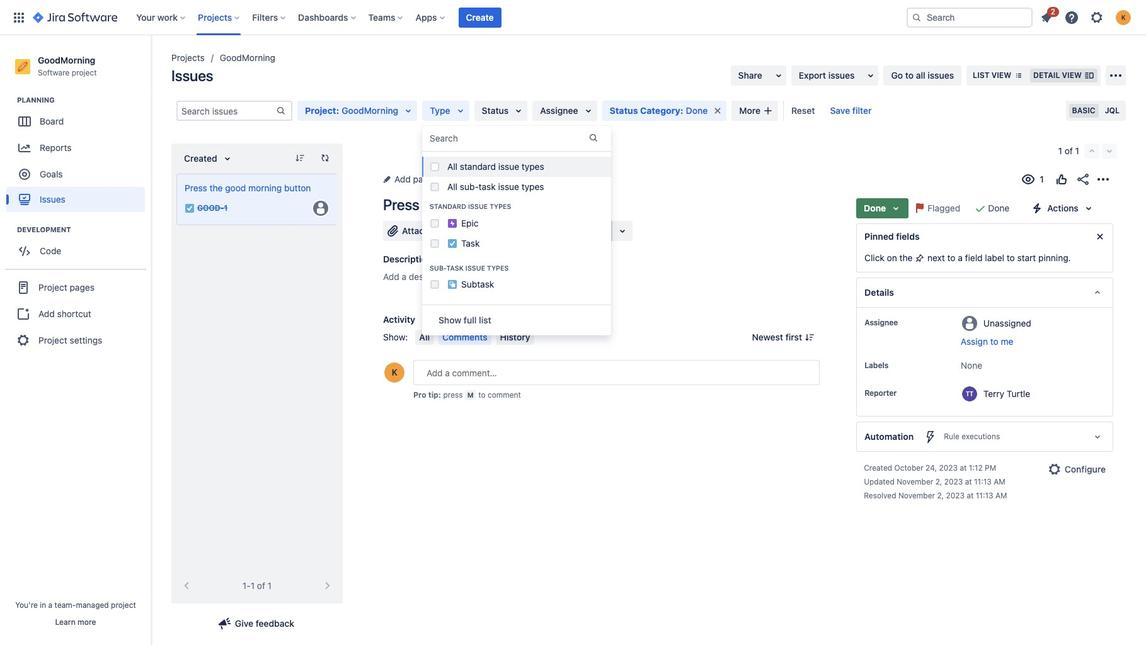 Task type: describe. For each thing, give the bounding box(es) containing it.
you're in a team-managed project
[[15, 601, 136, 611]]

code
[[40, 246, 61, 256]]

press
[[443, 391, 463, 400]]

0 horizontal spatial done
[[686, 105, 708, 116]]

labels
[[865, 361, 889, 371]]

add a description...
[[383, 272, 462, 282]]

pro
[[413, 391, 426, 400]]

fields
[[896, 231, 920, 242]]

more
[[739, 105, 761, 116]]

your work
[[136, 12, 178, 22]]

refresh image
[[320, 153, 330, 163]]

assignee inside assignee dropdown button
[[540, 105, 578, 116]]

first
[[786, 332, 802, 343]]

1 vertical spatial at
[[965, 478, 972, 487]]

october
[[895, 464, 924, 473]]

details
[[865, 287, 894, 298]]

created for created
[[184, 153, 217, 164]]

pages
[[70, 282, 94, 293]]

0 vertical spatial 2023
[[939, 464, 958, 473]]

sidebar navigation image
[[137, 50, 165, 76]]

1 vertical spatial 11:13
[[976, 492, 994, 501]]

0 vertical spatial task
[[479, 181, 496, 192]]

done button
[[857, 199, 909, 219]]

show full list
[[439, 315, 491, 326]]

1 inside 'link'
[[506, 174, 510, 185]]

project pages link
[[5, 274, 146, 302]]

a right in
[[48, 601, 52, 611]]

type
[[430, 105, 450, 116]]

1 horizontal spatial good
[[447, 196, 481, 214]]

teams
[[368, 12, 395, 22]]

goodmorning software project
[[38, 55, 97, 77]]

field
[[965, 253, 983, 263]]

add parent
[[395, 174, 439, 185]]

team-
[[55, 601, 76, 611]]

all standard issue types
[[447, 161, 544, 172]]

goodmorning for goodmorning software project
[[38, 55, 95, 66]]

projects for the "projects" link at the top left of page
[[171, 52, 205, 63]]

search
[[430, 133, 458, 144]]

button inside task element
[[284, 183, 311, 193]]

comment
[[488, 391, 521, 400]]

status for status category : done
[[610, 105, 638, 116]]

morning inside task element
[[248, 183, 282, 193]]

assign to me button
[[961, 336, 1100, 349]]

primary element
[[8, 0, 897, 35]]

1 down basic
[[1076, 146, 1080, 156]]

history button
[[496, 330, 534, 345]]

show
[[439, 315, 461, 326]]

group containing board
[[6, 95, 151, 216]]

filters button
[[249, 7, 291, 27]]

history
[[500, 332, 530, 343]]

goal image
[[19, 169, 30, 180]]

standard
[[460, 161, 496, 172]]

pinned
[[865, 231, 894, 242]]

export issues
[[799, 70, 855, 81]]

status for status
[[482, 105, 509, 116]]

project settings link
[[5, 327, 146, 355]]

actions button
[[1025, 199, 1101, 219]]

automation
[[865, 432, 914, 442]]

view for list view
[[992, 71, 1012, 80]]

your work button
[[133, 7, 190, 27]]

issue up subtask
[[466, 264, 485, 272]]

1 horizontal spatial the
[[423, 196, 444, 214]]

sub-task issue types
[[430, 264, 509, 272]]

issues inside popup button
[[829, 70, 855, 81]]

status button
[[474, 101, 528, 121]]

your
[[136, 12, 155, 22]]

development
[[17, 226, 71, 234]]

to for a
[[948, 253, 956, 263]]

export
[[799, 70, 826, 81]]

export issues button
[[791, 66, 879, 86]]

good- inside 'link'
[[476, 174, 506, 185]]

rule executions
[[944, 432, 1000, 442]]

learn
[[55, 618, 76, 628]]

detail
[[1034, 71, 1060, 80]]

show full list button
[[431, 311, 499, 331]]

child
[[487, 226, 507, 236]]

done inside done dropdown button
[[864, 203, 886, 214]]

details element
[[857, 278, 1114, 308]]

remove field image
[[710, 103, 726, 118]]

1 horizontal spatial press the good morning button
[[383, 196, 585, 214]]

1 vertical spatial press
[[383, 196, 420, 214]]

add for add a child issue
[[461, 226, 478, 236]]

dashboards
[[298, 12, 348, 22]]

1 of 1
[[1059, 146, 1080, 156]]

1-1 of 1
[[243, 581, 272, 592]]

flagged
[[928, 203, 961, 214]]

planning
[[17, 96, 55, 104]]

good-1 link
[[476, 172, 510, 187]]

a down description
[[402, 272, 407, 282]]

all for all sub-task issue types
[[447, 181, 458, 192]]

1 right '1-'
[[268, 581, 272, 592]]

configure
[[1065, 464, 1106, 475]]

actions image
[[1096, 172, 1111, 187]]

Search text field
[[430, 132, 432, 145]]

reporter
[[865, 389, 897, 398]]

dashboards button
[[294, 7, 361, 27]]

projects button
[[194, 7, 245, 27]]

more
[[78, 618, 96, 628]]

add parent button
[[382, 172, 443, 187]]

work
[[157, 12, 178, 22]]

24,
[[926, 464, 937, 473]]

import and bulk change issues image
[[1109, 68, 1124, 83]]

task image
[[185, 204, 195, 214]]

a inside button
[[480, 226, 485, 236]]

add for add a description...
[[383, 272, 399, 282]]

none
[[961, 360, 983, 371]]

in
[[40, 601, 46, 611]]

a left field
[[958, 253, 963, 263]]

activity
[[383, 314, 415, 325]]

0 vertical spatial am
[[994, 478, 1006, 487]]

vote options: no one has voted for this issue yet. image
[[1054, 172, 1069, 187]]

give
[[235, 619, 253, 630]]

create button
[[458, 7, 501, 27]]

jql
[[1105, 106, 1120, 115]]

help image
[[1064, 10, 1080, 25]]

show:
[[383, 332, 408, 343]]

flagged image
[[913, 201, 928, 216]]

created october 24, 2023 at 1:12 pm updated november 2, 2023 at 11:13 am resolved november 2, 2023 at 11:13 am
[[864, 464, 1007, 501]]

list
[[973, 71, 990, 80]]

planning heading
[[17, 95, 151, 105]]

project inside the goodmorning software project
[[72, 68, 97, 77]]

0 vertical spatial 11:13
[[974, 478, 992, 487]]

project for project : goodmorning
[[305, 105, 336, 116]]

board link
[[6, 109, 145, 134]]

1 : from the left
[[336, 105, 339, 116]]

1 vertical spatial of
[[257, 581, 265, 592]]

code group
[[6, 225, 151, 268]]

project : goodmorning
[[305, 105, 398, 116]]

label
[[985, 253, 1005, 263]]

projects link
[[171, 50, 205, 66]]

tip:
[[428, 391, 441, 400]]

0 vertical spatial november
[[897, 478, 934, 487]]

newest
[[752, 332, 783, 343]]

all sub-task issue types
[[447, 181, 544, 192]]

add a child issue
[[461, 226, 531, 236]]

filters
[[252, 12, 278, 22]]

issue up "all sub-task issue types"
[[498, 161, 519, 172]]



Task type: vqa. For each thing, say whether or not it's contained in the screenshot.
right ":"
yes



Task type: locate. For each thing, give the bounding box(es) containing it.
0 vertical spatial project
[[305, 105, 336, 116]]

1 horizontal spatial :
[[681, 105, 684, 116]]

pinning.
[[1039, 253, 1071, 263]]

group
[[6, 95, 151, 216], [1085, 144, 1117, 159], [5, 269, 146, 359]]

2 : from the left
[[681, 105, 684, 116]]

save filter button
[[823, 101, 880, 121]]

appswitcher icon image
[[11, 10, 26, 25]]

0 horizontal spatial morning
[[248, 183, 282, 193]]

types
[[522, 161, 544, 172], [522, 181, 544, 192], [490, 203, 511, 210], [487, 264, 509, 272]]

newest first button
[[745, 330, 820, 345]]

good- inside task element
[[197, 204, 224, 213]]

1 horizontal spatial project
[[111, 601, 136, 611]]

1 vertical spatial created
[[864, 464, 892, 473]]

2 vertical spatial the
[[900, 253, 913, 263]]

0 vertical spatial good-1
[[476, 174, 510, 185]]

configure link
[[1042, 460, 1114, 480]]

projects right work
[[198, 12, 232, 22]]

2 vertical spatial all
[[419, 332, 430, 343]]

type button
[[422, 101, 469, 121]]

Add a comment… field
[[413, 360, 820, 386]]

1 status from the left
[[482, 105, 509, 116]]

detail view
[[1034, 71, 1082, 80]]

2023
[[939, 464, 958, 473], [944, 478, 963, 487], [946, 492, 965, 501]]

add inside button
[[461, 226, 478, 236]]

goodmorning inside the goodmorning software project
[[38, 55, 95, 66]]

1 vertical spatial good-
[[197, 204, 224, 213]]

1 vertical spatial good-1
[[197, 204, 228, 213]]

to inside 'button'
[[991, 337, 999, 347]]

me
[[1001, 337, 1014, 347]]

press up the 'task' icon
[[185, 183, 207, 193]]

link web pages and more image
[[615, 224, 630, 239]]

your profile and settings image
[[1116, 10, 1131, 25]]

pro tip: press m to comment
[[413, 391, 521, 400]]

add for add shortcut
[[38, 309, 55, 319]]

1 horizontal spatial view
[[1062, 71, 1082, 80]]

1 horizontal spatial status
[[610, 105, 638, 116]]

1 horizontal spatial good-
[[476, 174, 506, 185]]

0 vertical spatial press the good morning button
[[185, 183, 311, 193]]

11:13 down 1:12
[[974, 478, 992, 487]]

0 horizontal spatial :
[[336, 105, 339, 116]]

assignee right status dropdown button
[[540, 105, 578, 116]]

status right type dropdown button
[[482, 105, 509, 116]]

1 vertical spatial button
[[541, 196, 585, 214]]

learn more
[[55, 618, 96, 628]]

to right the 'next'
[[948, 253, 956, 263]]

1 up vote options: no one has voted for this issue yet. image
[[1059, 146, 1063, 156]]

0 vertical spatial created
[[184, 153, 217, 164]]

list view
[[973, 71, 1012, 80]]

2 horizontal spatial the
[[900, 253, 913, 263]]

to
[[905, 70, 914, 81], [948, 253, 956, 263], [1007, 253, 1015, 263], [991, 337, 999, 347], [478, 391, 486, 400]]

1 down all standard issue types
[[506, 174, 510, 185]]

add inside popup button
[[395, 174, 411, 185]]

2 vertical spatial at
[[967, 492, 974, 501]]

press the good morning button down "all sub-task issue types"
[[383, 196, 585, 214]]

1 vertical spatial projects
[[171, 52, 205, 63]]

group containing project pages
[[5, 269, 146, 359]]

0 horizontal spatial the
[[210, 183, 223, 193]]

projects for the projects dropdown button
[[198, 12, 232, 22]]

0 vertical spatial good
[[225, 183, 246, 193]]

more information about this user image
[[962, 387, 977, 402]]

1 horizontal spatial done
[[864, 203, 886, 214]]

issue up epic
[[468, 203, 488, 210]]

jira software image
[[33, 10, 117, 25], [33, 10, 117, 25]]

0 vertical spatial 2,
[[936, 478, 942, 487]]

reports
[[40, 142, 71, 153]]

2 view from the left
[[1062, 71, 1082, 80]]

Search issues text field
[[178, 102, 276, 120]]

automation element
[[857, 422, 1114, 452]]

2 issues from the left
[[928, 70, 954, 81]]

press
[[185, 183, 207, 193], [383, 196, 420, 214]]

issues
[[171, 67, 213, 84], [40, 194, 65, 205]]

issues down goals
[[40, 194, 65, 205]]

feedback
[[256, 619, 294, 630]]

1 horizontal spatial good-1
[[476, 174, 510, 185]]

2 vertical spatial 2023
[[946, 492, 965, 501]]

projects
[[198, 12, 232, 22], [171, 52, 205, 63]]

m
[[467, 391, 474, 400]]

done up pinned
[[864, 203, 886, 214]]

all
[[916, 70, 926, 81]]

add up task
[[461, 226, 478, 236]]

1 horizontal spatial button
[[541, 196, 585, 214]]

0 horizontal spatial goodmorning
[[38, 55, 95, 66]]

0 vertical spatial all
[[447, 161, 458, 172]]

goodmorning
[[220, 52, 275, 63], [38, 55, 95, 66], [342, 105, 398, 116]]

rule
[[944, 432, 960, 442]]

of up vote options: no one has voted for this issue yet. image
[[1065, 146, 1073, 156]]

0 vertical spatial the
[[210, 183, 223, 193]]

0 horizontal spatial good
[[225, 183, 246, 193]]

banner
[[0, 0, 1146, 35]]

good- down all standard issue types
[[476, 174, 506, 185]]

created for created october 24, 2023 at 1:12 pm updated november 2, 2023 at 11:13 am resolved november 2, 2023 at 11:13 am
[[864, 464, 892, 473]]

1 horizontal spatial morning
[[484, 196, 538, 214]]

created left order by image
[[184, 153, 217, 164]]

development image
[[2, 223, 17, 238]]

1 vertical spatial all
[[447, 181, 458, 192]]

add down description
[[383, 272, 399, 282]]

planning image
[[2, 93, 17, 108]]

1 horizontal spatial assignee
[[865, 318, 898, 328]]

add left parent
[[395, 174, 411, 185]]

to left me
[[991, 337, 999, 347]]

description
[[383, 254, 432, 265]]

1 horizontal spatial issues
[[928, 70, 954, 81]]

reports link
[[6, 134, 145, 162]]

0 horizontal spatial press
[[185, 183, 207, 193]]

the
[[210, 183, 223, 193], [423, 196, 444, 214], [900, 253, 913, 263]]

press the good morning button inside task element
[[185, 183, 311, 193]]

order by image
[[220, 151, 235, 166]]

0 horizontal spatial assignee
[[540, 105, 578, 116]]

0 horizontal spatial issues
[[40, 194, 65, 205]]

0 horizontal spatial press the good morning button
[[185, 183, 311, 193]]

projects inside dropdown button
[[198, 12, 232, 22]]

give feedback button
[[212, 614, 302, 635]]

1 vertical spatial assignee
[[865, 318, 898, 328]]

0 vertical spatial morning
[[248, 183, 282, 193]]

0 horizontal spatial button
[[284, 183, 311, 193]]

1 view from the left
[[992, 71, 1012, 80]]

2
[[1051, 7, 1056, 16]]

done issue: good-1 element
[[197, 203, 228, 214]]

0 vertical spatial button
[[284, 183, 311, 193]]

all inside button
[[419, 332, 430, 343]]

0 horizontal spatial created
[[184, 153, 217, 164]]

Search field
[[907, 7, 1033, 27]]

goodmorning for goodmorning
[[220, 52, 275, 63]]

1 issues from the left
[[829, 70, 855, 81]]

sub-
[[460, 181, 479, 192]]

done up next to a field label to start pinning.
[[988, 203, 1010, 214]]

good down sub-
[[447, 196, 481, 214]]

settings image
[[1090, 10, 1105, 25]]

assignee pin to top. only you can see pinned fields. image
[[901, 318, 911, 328]]

press inside task element
[[185, 183, 207, 193]]

add for add parent
[[395, 174, 411, 185]]

1 vertical spatial issues
[[40, 194, 65, 205]]

status inside dropdown button
[[482, 105, 509, 116]]

good
[[225, 183, 246, 193], [447, 196, 481, 214]]

0 horizontal spatial good-
[[197, 204, 224, 213]]

view right detail
[[1062, 71, 1082, 80]]

11:13 down pm at right bottom
[[976, 492, 994, 501]]

category
[[640, 105, 681, 116]]

good- right the 'task' icon
[[197, 204, 224, 213]]

of right '1-'
[[257, 581, 265, 592]]

done
[[686, 105, 708, 116], [864, 203, 886, 214], [988, 203, 1010, 214]]

task
[[461, 238, 480, 249]]

unassigned
[[984, 318, 1032, 329]]

sub-
[[430, 264, 446, 272]]

labels pin to top. only you can see pinned fields. image
[[891, 361, 901, 371]]

0 vertical spatial good-
[[476, 174, 506, 185]]

sidebar element
[[0, 35, 151, 646]]

1 horizontal spatial of
[[1065, 146, 1073, 156]]

the down parent
[[423, 196, 444, 214]]

newest first
[[752, 332, 802, 343]]

press the good morning button down order by image
[[185, 183, 311, 193]]

created inside created october 24, 2023 at 1:12 pm updated november 2, 2023 at 11:13 am resolved november 2, 2023 at 11:13 am
[[864, 464, 892, 473]]

the up the done issue: good-1 element
[[210, 183, 223, 193]]

learn more button
[[55, 618, 96, 628]]

the inside task element
[[210, 183, 223, 193]]

status left 'category'
[[610, 105, 638, 116]]

0 horizontal spatial status
[[482, 105, 509, 116]]

1 vertical spatial 2,
[[937, 492, 944, 501]]

project
[[72, 68, 97, 77], [111, 601, 136, 611]]

teams button
[[365, 7, 408, 27]]

hide message image
[[1093, 229, 1108, 245]]

0 horizontal spatial task
[[446, 264, 464, 272]]

to right m
[[478, 391, 486, 400]]

menu bar containing all
[[413, 330, 537, 345]]

good-1 down all standard issue types
[[476, 174, 510, 185]]

1 vertical spatial am
[[996, 492, 1007, 501]]

reset button
[[784, 101, 823, 121]]

development heading
[[17, 225, 151, 235]]

apps
[[416, 12, 437, 22]]

on
[[887, 253, 897, 263]]

good-1 right the 'task' icon
[[197, 204, 228, 213]]

good-1
[[476, 174, 510, 185], [197, 204, 228, 213]]

0 vertical spatial assignee
[[540, 105, 578, 116]]

1 vertical spatial project
[[111, 601, 136, 611]]

0 vertical spatial issues
[[171, 67, 213, 84]]

create
[[466, 12, 494, 22]]

project inside project settings link
[[38, 335, 67, 346]]

created inside popup button
[[184, 153, 217, 164]]

to for all
[[905, 70, 914, 81]]

pinned fields
[[865, 231, 920, 242]]

1 vertical spatial morning
[[484, 196, 538, 214]]

all for all standard issue types
[[447, 161, 458, 172]]

1 up give feedback 'button'
[[251, 581, 255, 592]]

notifications image
[[1039, 10, 1054, 25]]

0 vertical spatial at
[[960, 464, 967, 473]]

settings
[[70, 335, 102, 346]]

1 horizontal spatial created
[[864, 464, 892, 473]]

all
[[447, 161, 458, 172], [447, 181, 458, 192], [419, 332, 430, 343]]

0 horizontal spatial of
[[257, 581, 265, 592]]

at
[[960, 464, 967, 473], [965, 478, 972, 487], [967, 492, 974, 501]]

pm
[[985, 464, 996, 473]]

add shortcut
[[38, 309, 91, 319]]

done left remove field icon
[[686, 105, 708, 116]]

code link
[[6, 239, 145, 264]]

1 right the 'task' icon
[[224, 204, 228, 213]]

0 horizontal spatial issues
[[829, 70, 855, 81]]

addicon image
[[763, 106, 773, 116]]

good down order by image
[[225, 183, 246, 193]]

search image
[[912, 12, 922, 22]]

0 vertical spatial projects
[[198, 12, 232, 22]]

go to all issues
[[891, 70, 954, 81]]

executions
[[962, 432, 1000, 442]]

click on the
[[865, 253, 915, 263]]

november
[[897, 478, 934, 487], [899, 492, 935, 501]]

0 vertical spatial of
[[1065, 146, 1073, 156]]

assign
[[961, 337, 988, 347]]

all right show:
[[419, 332, 430, 343]]

task down all standard issue types
[[479, 181, 496, 192]]

menu bar
[[413, 330, 537, 345]]

1 horizontal spatial task
[[479, 181, 496, 192]]

1 vertical spatial project
[[38, 282, 67, 293]]

11:13
[[974, 478, 992, 487], [976, 492, 994, 501]]

updated
[[864, 478, 895, 487]]

0 vertical spatial press
[[185, 183, 207, 193]]

project down add shortcut
[[38, 335, 67, 346]]

assignee button
[[533, 101, 597, 121]]

1 horizontal spatial goodmorning
[[220, 52, 275, 63]]

share button
[[731, 66, 786, 86]]

all left sub-
[[447, 181, 458, 192]]

0 horizontal spatial project
[[72, 68, 97, 77]]

goals
[[40, 169, 63, 179]]

assignee left 'assignee pin to top. only you can see pinned fields.' icon
[[865, 318, 898, 328]]

project right the managed
[[111, 601, 136, 611]]

issues right all on the top
[[928, 70, 954, 81]]

standard
[[430, 203, 466, 210]]

task element
[[176, 174, 338, 226]]

all left standard
[[447, 161, 458, 172]]

1 horizontal spatial press
[[383, 196, 420, 214]]

1
[[1059, 146, 1063, 156], [1076, 146, 1080, 156], [506, 174, 510, 185], [224, 204, 228, 213], [251, 581, 255, 592], [268, 581, 272, 592]]

shortcut
[[57, 309, 91, 319]]

issue down all standard issue types
[[498, 181, 519, 192]]

add left shortcut
[[38, 309, 55, 319]]

task up subtask
[[446, 264, 464, 272]]

the right on
[[900, 253, 913, 263]]

project up refresh icon
[[305, 105, 336, 116]]

issue right child
[[509, 226, 531, 236]]

issue inside button
[[509, 226, 531, 236]]

2 horizontal spatial goodmorning
[[342, 105, 398, 116]]

sort descending image
[[295, 153, 305, 163]]

project inside project pages link
[[38, 282, 67, 293]]

good-1 inside task element
[[197, 204, 228, 213]]

resolved
[[864, 492, 897, 501]]

add inside button
[[38, 309, 55, 319]]

to left start in the right of the page
[[1007, 253, 1015, 263]]

1 vertical spatial november
[[899, 492, 935, 501]]

full
[[464, 315, 477, 326]]

1 vertical spatial task
[[446, 264, 464, 272]]

press down add parent popup button
[[383, 196, 420, 214]]

goodmorning link
[[220, 50, 275, 66]]

project for project settings
[[38, 335, 67, 346]]

to for me
[[991, 337, 999, 347]]

good inside task element
[[225, 183, 246, 193]]

am
[[994, 478, 1006, 487], [996, 492, 1007, 501]]

0 horizontal spatial good-1
[[197, 204, 228, 213]]

apps button
[[412, 7, 450, 27]]

a right epic
[[480, 226, 485, 236]]

view for detail view
[[1062, 71, 1082, 80]]

comments button
[[439, 330, 491, 345]]

go
[[891, 70, 903, 81]]

add a child issue button
[[442, 221, 539, 241]]

1 vertical spatial press the good morning button
[[383, 196, 585, 214]]

done image
[[973, 201, 988, 216]]

assign to me
[[961, 337, 1014, 347]]

1-
[[243, 581, 251, 592]]

1 vertical spatial good
[[447, 196, 481, 214]]

2 horizontal spatial done
[[988, 203, 1010, 214]]

created up the updated
[[864, 464, 892, 473]]

2,
[[936, 478, 942, 487], [937, 492, 944, 501]]

1 vertical spatial the
[[423, 196, 444, 214]]

project for project pages
[[38, 282, 67, 293]]

2 status from the left
[[610, 105, 638, 116]]

project up add shortcut
[[38, 282, 67, 293]]

projects right sidebar navigation icon
[[171, 52, 205, 63]]

1 vertical spatial 2023
[[944, 478, 963, 487]]

share
[[738, 70, 762, 81]]

to left all on the top
[[905, 70, 914, 81]]

:
[[336, 105, 339, 116], [681, 105, 684, 116]]

banner containing your work
[[0, 0, 1146, 35]]

1 inside task element
[[224, 204, 228, 213]]

0 vertical spatial project
[[72, 68, 97, 77]]

issues inside sidebar element
[[40, 194, 65, 205]]

0 horizontal spatial view
[[992, 71, 1012, 80]]

start
[[1017, 253, 1036, 263]]

issues down the "projects" link at the top left of page
[[171, 67, 213, 84]]

project up planning heading
[[72, 68, 97, 77]]

1 horizontal spatial issues
[[171, 67, 213, 84]]

2 vertical spatial project
[[38, 335, 67, 346]]

issues right export
[[829, 70, 855, 81]]

terry
[[984, 389, 1005, 399]]

view right list
[[992, 71, 1012, 80]]



